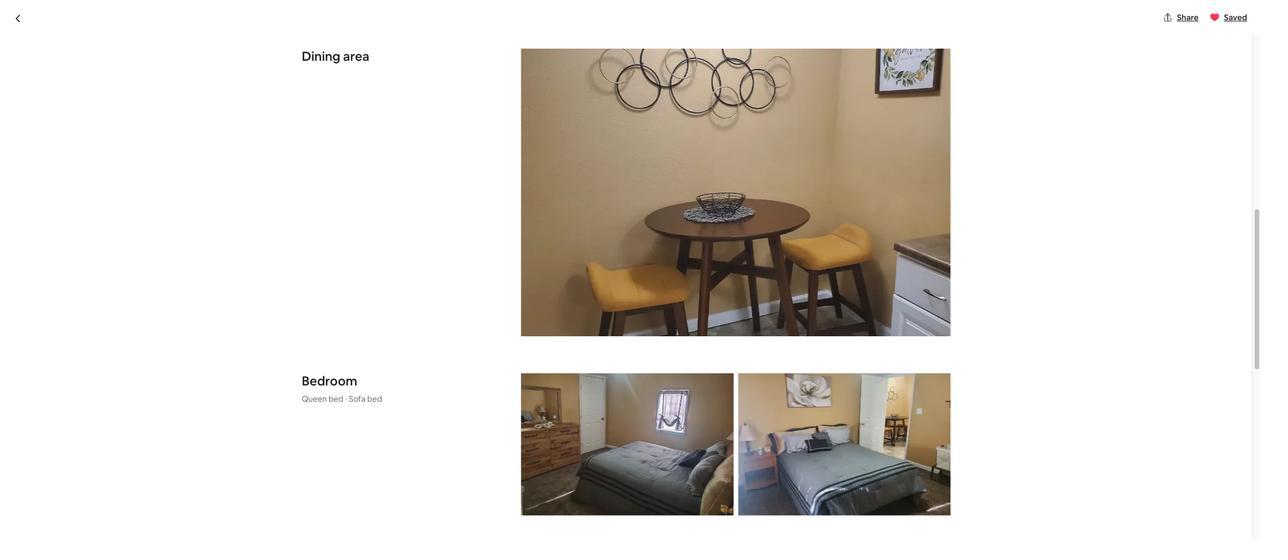Task type: locate. For each thing, give the bounding box(es) containing it.
it
[[517, 496, 522, 506]]

bed for sofa bed
[[368, 394, 382, 405]]

0 horizontal spatial bed
[[329, 394, 344, 405]]

$654 $604 total before taxes
[[749, 431, 817, 458]]

cozy country cabin image 5 image
[[793, 258, 951, 397]]

1 vertical spatial saved button
[[909, 80, 956, 100]]

1 horizontal spatial bed
[[368, 394, 382, 405]]

bed down bedroom
[[329, 394, 344, 405]]

0 vertical spatial share button
[[1159, 8, 1204, 27]]

taxes
[[796, 448, 817, 458]]

share
[[1178, 12, 1199, 23], [881, 85, 902, 95]]

saved for 'saved' button for the bottom 'share' button
[[928, 85, 951, 95]]

photos
[[901, 369, 928, 379]]

share inside 'photo tour' dialog
[[1178, 12, 1199, 23]]

learn more about the host, rachel. image
[[648, 416, 681, 448], [648, 416, 681, 448]]

$604
[[782, 431, 813, 447]]

share for the rightmost 'share' button
[[1178, 12, 1199, 23]]

1 bed from the left
[[329, 394, 344, 405]]

saved button for the bottom 'share' button
[[909, 80, 956, 100]]

saved inside 'photo tour' dialog
[[1225, 12, 1248, 23]]

0 horizontal spatial share
[[881, 85, 902, 95]]

families
[[369, 496, 398, 506]]

0 horizontal spatial saved button
[[909, 80, 956, 100]]

1 horizontal spatial share
[[1178, 12, 1199, 23]]

1 horizontal spatial saved button
[[1206, 8, 1252, 27]]

0 vertical spatial saved
[[1225, 12, 1248, 23]]

·
[[896, 435, 898, 446]]

reviews
[[907, 435, 936, 446]]

saved for 'saved' button in the 'photo tour' dialog
[[1225, 12, 1248, 23]]

saved button for the rightmost 'share' button
[[1206, 8, 1252, 27]]

bed
[[329, 394, 344, 405], [368, 394, 382, 405]]

4.75
[[879, 435, 894, 446]]

0 horizontal spatial share button
[[862, 80, 907, 100]]

0 vertical spatial share
[[1178, 12, 1199, 23]]

Start your search search field
[[540, 9, 713, 37]]

bed for queen bed
[[329, 394, 344, 405]]

0 vertical spatial saved button
[[1206, 8, 1252, 27]]

saved
[[1225, 12, 1248, 23], [928, 85, 951, 95]]

saved button
[[1206, 8, 1252, 27], [909, 80, 956, 100]]

show
[[868, 369, 889, 379]]

bed right sofa
[[368, 394, 382, 405]]

saved button inside 'photo tour' dialog
[[1206, 8, 1252, 27]]

share button
[[1159, 8, 1204, 27], [862, 80, 907, 100]]

0 horizontal spatial saved
[[928, 85, 951, 95]]

2 bed from the left
[[368, 394, 382, 405]]

cozy country cabin image 4 image
[[793, 110, 951, 254]]

1 vertical spatial share
[[881, 85, 902, 95]]

bedroom image 2 image
[[739, 374, 951, 516], [739, 374, 951, 516]]

cabin
[[403, 59, 444, 79]]

100% of families who stayed here recently rated it 5 stars.
[[339, 496, 550, 506]]

dining area image 1 image
[[521, 49, 951, 337], [521, 49, 951, 337]]

show all photos button
[[845, 364, 937, 384]]

1 horizontal spatial saved
[[1225, 12, 1248, 23]]

of
[[360, 496, 368, 506]]

recently
[[463, 496, 493, 506]]

dining
[[302, 48, 341, 64]]

bedroom image 1 image
[[521, 374, 734, 516], [521, 374, 734, 516]]

share for the bottom 'share' button
[[881, 85, 902, 95]]

1 vertical spatial saved
[[928, 85, 951, 95]]

1 horizontal spatial share button
[[1159, 8, 1204, 27]]



Task type: describe. For each thing, give the bounding box(es) containing it.
cozy country cabin image 3 image
[[631, 258, 789, 397]]

show all photos
[[868, 369, 928, 379]]

$654
[[749, 431, 779, 447]]

all
[[891, 369, 899, 379]]

12/19/2023
[[756, 487, 797, 497]]

sofa bed
[[349, 394, 382, 405]]

stars.
[[530, 496, 550, 506]]

before
[[769, 448, 795, 458]]

country
[[341, 59, 400, 79]]

4.75 · 8 reviews
[[879, 435, 936, 446]]

cozy country cabin image 2 image
[[631, 110, 789, 254]]

photo tour dialog
[[0, 0, 1262, 541]]

cozy country cabin
[[302, 59, 444, 79]]

sofa
[[349, 394, 366, 405]]

queen bed
[[302, 394, 344, 405]]

dining area
[[302, 48, 370, 64]]

1 vertical spatial share button
[[862, 80, 907, 100]]

rated
[[495, 496, 515, 506]]

bedroom
[[302, 373, 357, 389]]

who
[[400, 496, 416, 506]]

total
[[749, 448, 768, 458]]

5
[[524, 496, 528, 506]]

area
[[343, 48, 370, 64]]

profile element
[[727, 0, 951, 46]]

cozy
[[302, 59, 338, 79]]

8 reviews button
[[900, 435, 936, 446]]

12/26/2023
[[850, 487, 892, 497]]

here
[[444, 496, 461, 506]]

queen
[[302, 394, 327, 405]]

100%
[[339, 496, 358, 506]]

stayed
[[417, 496, 443, 506]]

cozy country cabin image 1 image
[[302, 110, 627, 397]]

8
[[900, 435, 905, 446]]



Task type: vqa. For each thing, say whether or not it's contained in the screenshot.
be...
no



